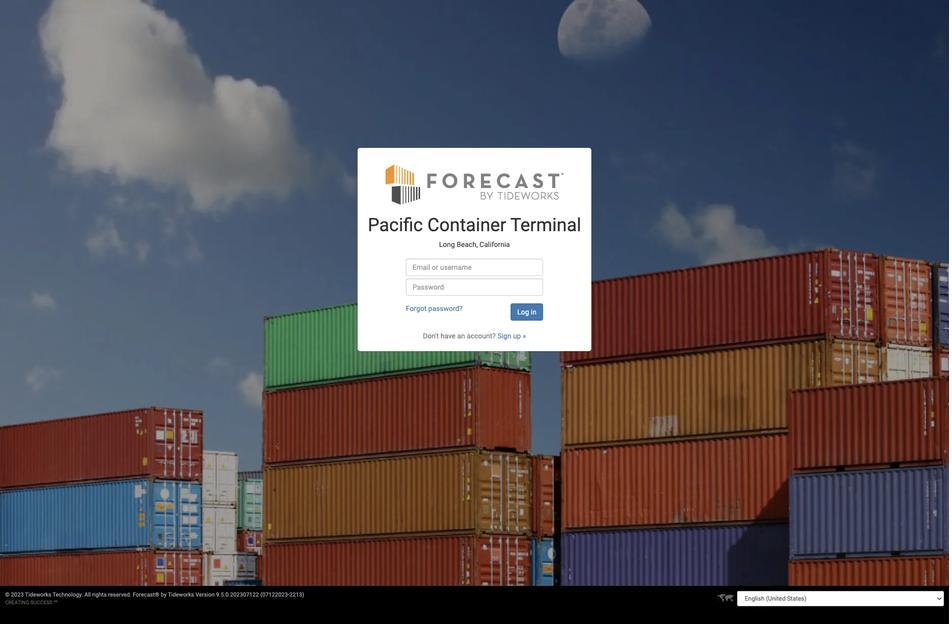 Task type: describe. For each thing, give the bounding box(es) containing it.
version
[[196, 592, 215, 598]]

2023
[[11, 592, 24, 598]]

container
[[428, 215, 506, 236]]

an
[[457, 332, 465, 340]]

forgot password? log in
[[406, 304, 537, 316]]

© 2023 tideworks technology. all rights reserved. forecast® by tideworks version 9.5.0.202307122 (07122023-2213) creating success ℠
[[5, 592, 304, 605]]

password?
[[428, 304, 463, 313]]

log
[[517, 308, 529, 316]]

don't
[[423, 332, 439, 340]]

forgot password? link
[[406, 304, 463, 313]]

up
[[513, 332, 521, 340]]

2 tideworks from the left
[[168, 592, 194, 598]]

sign up » link
[[498, 332, 526, 340]]

don't have an account? sign up »
[[423, 332, 526, 340]]

℠
[[54, 600, 57, 605]]

california
[[480, 240, 510, 248]]



Task type: locate. For each thing, give the bounding box(es) containing it.
account?
[[467, 332, 496, 340]]

terminal
[[510, 215, 581, 236]]

tideworks up success
[[25, 592, 51, 598]]

long
[[439, 240, 455, 248]]

beach,
[[457, 240, 478, 248]]

1 tideworks from the left
[[25, 592, 51, 598]]

(07122023-
[[260, 592, 289, 598]]

forecast® by tideworks image
[[386, 163, 564, 205]]

0 horizontal spatial tideworks
[[25, 592, 51, 598]]

technology.
[[53, 592, 83, 598]]

2213)
[[289, 592, 304, 598]]

reserved.
[[108, 592, 131, 598]]

in
[[531, 308, 537, 316]]

tideworks
[[25, 592, 51, 598], [168, 592, 194, 598]]

log in button
[[511, 303, 543, 321]]

Password password field
[[406, 279, 543, 296]]

pacific container terminal long beach, california
[[368, 215, 581, 248]]

»
[[523, 332, 526, 340]]

all
[[84, 592, 91, 598]]

creating
[[5, 600, 29, 605]]

tideworks right by
[[168, 592, 194, 598]]

©
[[5, 592, 10, 598]]

pacific
[[368, 215, 423, 236]]

sign
[[498, 332, 511, 340]]

9.5.0.202307122
[[216, 592, 259, 598]]

forgot
[[406, 304, 427, 313]]

have
[[441, 332, 456, 340]]

1 horizontal spatial tideworks
[[168, 592, 194, 598]]

rights
[[92, 592, 107, 598]]

by
[[161, 592, 167, 598]]

success
[[30, 600, 52, 605]]

Email or username text field
[[406, 259, 543, 276]]

forecast®
[[133, 592, 159, 598]]



